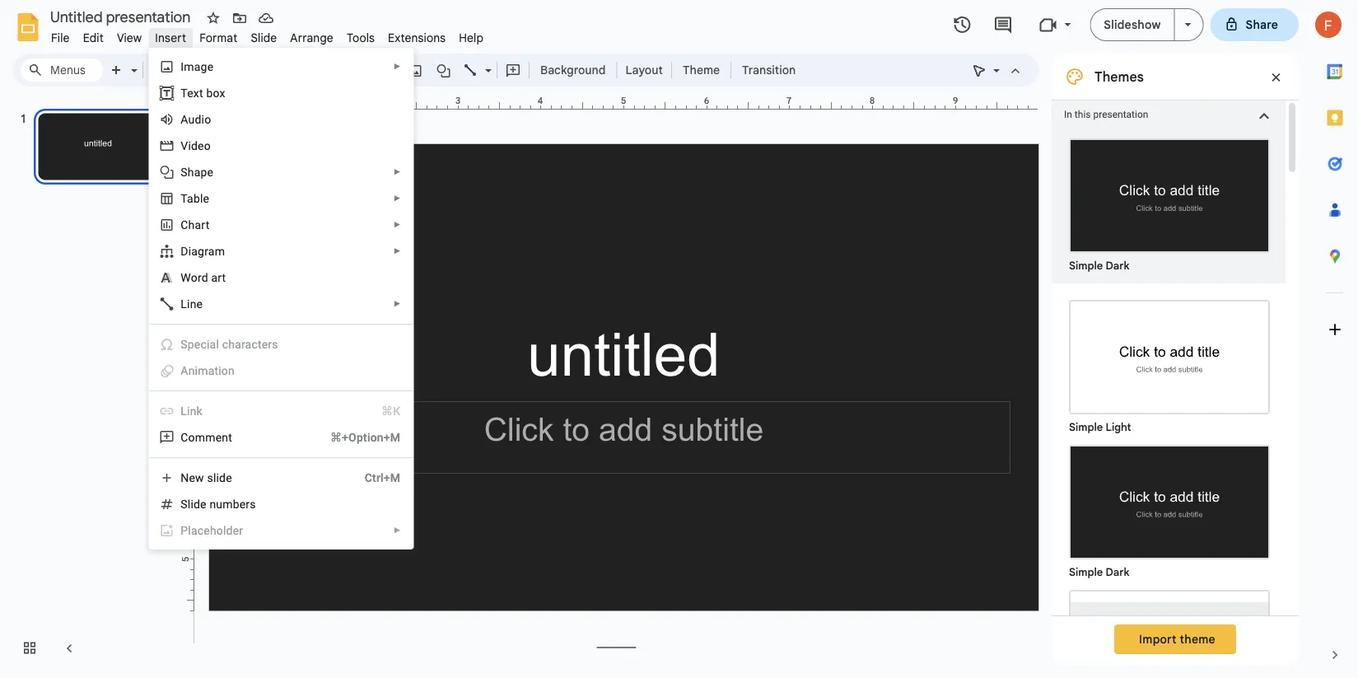Task type: locate. For each thing, give the bounding box(es) containing it.
2 dark from the top
[[1106, 566, 1130, 579]]

1 vertical spatial a
[[181, 364, 188, 377]]

navigation
[[0, 93, 181, 678]]

new slide n element
[[181, 471, 237, 484]]

main toolbar
[[102, 58, 804, 82]]

► for art
[[393, 220, 401, 229]]

0 vertical spatial simple
[[1069, 259, 1103, 272]]

1 vertical spatial simple dark
[[1069, 566, 1130, 579]]

4 menu item from the top
[[149, 517, 413, 544]]

animation a element
[[181, 364, 240, 377]]

menu inside themes application
[[125, 0, 414, 550]]

simple
[[1069, 259, 1103, 272], [1069, 421, 1103, 434], [1069, 566, 1103, 579]]

slide
[[207, 471, 232, 484]]

file
[[51, 30, 70, 45]]

► for s hape
[[393, 167, 401, 177]]

simple dark inside option
[[1069, 259, 1130, 272]]

a for u
[[181, 112, 188, 126]]

import
[[1140, 632, 1177, 646]]

► for le
[[393, 194, 401, 203]]

dark
[[1106, 259, 1130, 272], [1106, 566, 1130, 579]]

0 horizontal spatial art
[[195, 218, 210, 232]]

2 ► from the top
[[393, 167, 401, 177]]

h
[[188, 218, 195, 232]]

share
[[1246, 17, 1279, 32]]

0 vertical spatial a
[[181, 112, 188, 126]]

c
[[181, 218, 188, 232]]

0 vertical spatial art
[[195, 218, 210, 232]]

nimation
[[188, 364, 235, 377]]

1 a from the top
[[181, 112, 188, 126]]

Simple Light radio
[[1061, 292, 1279, 678]]

d iagram
[[181, 244, 225, 258]]

numbers
[[210, 497, 256, 511]]

slid e numbers
[[181, 497, 256, 511]]

view menu item
[[110, 28, 149, 47]]

1 vertical spatial art
[[211, 271, 226, 284]]

ial
[[207, 337, 219, 351]]

3 ► from the top
[[393, 194, 401, 203]]

co
[[181, 430, 195, 444]]

3 menu item from the top
[[149, 398, 413, 424]]

art right "ord"
[[211, 271, 226, 284]]

1 dark from the top
[[1106, 259, 1130, 272]]

option group containing simple light
[[1052, 283, 1286, 678]]

slid
[[181, 497, 200, 511]]

tab list inside menu bar banner
[[1312, 49, 1359, 632]]

Rename text field
[[44, 7, 200, 26]]

4 ► from the top
[[393, 220, 401, 229]]

menu item down numbers
[[149, 517, 413, 544]]

⌘k
[[382, 404, 401, 418]]

ew
[[189, 471, 204, 484]]

a
[[181, 112, 188, 126], [181, 364, 188, 377]]

menu item
[[149, 331, 413, 358], [149, 358, 413, 384], [149, 398, 413, 424], [149, 517, 413, 544]]

co m ment
[[181, 430, 232, 444]]

art for c h art
[[195, 218, 210, 232]]

simple inside simple dark radio
[[1069, 566, 1103, 579]]

► for p laceholder
[[393, 526, 401, 535]]

mage
[[184, 60, 214, 73]]

audio u element
[[181, 112, 216, 126]]

theme
[[683, 63, 720, 77]]

option group
[[1052, 283, 1286, 678]]

m
[[195, 430, 205, 444]]

streamline image
[[1071, 592, 1269, 678]]

art for w ord art
[[211, 271, 226, 284]]

navigation inside themes application
[[0, 93, 181, 678]]

characters
[[222, 337, 278, 351]]

format
[[200, 30, 238, 45]]

simple dark for simple dark radio
[[1069, 566, 1130, 579]]

d
[[181, 244, 188, 258]]

ta
[[181, 192, 194, 205]]

chart h element
[[181, 218, 215, 232]]

1 vertical spatial simple
[[1069, 421, 1103, 434]]

spe c ial characters
[[181, 337, 278, 351]]

simple inside simple dark option
[[1069, 259, 1103, 272]]

menu item up ment at the bottom of page
[[149, 398, 413, 424]]

theme button
[[676, 58, 728, 82]]

tab list
[[1312, 49, 1359, 632]]

arrange
[[290, 30, 334, 45]]

p
[[181, 524, 188, 537]]

transition button
[[735, 58, 803, 82]]

3 simple from the top
[[1069, 566, 1103, 579]]

1 horizontal spatial art
[[211, 271, 226, 284]]

2 menu item from the top
[[149, 358, 413, 384]]

2 a from the top
[[181, 364, 188, 377]]

v ideo
[[181, 139, 211, 152]]

import theme button
[[1115, 625, 1237, 654]]

simple for simple dark option
[[1069, 259, 1103, 272]]

menu containing i
[[125, 0, 414, 550]]

special characters c element
[[181, 337, 283, 351]]

5 ► from the top
[[393, 246, 401, 256]]

shape s element
[[181, 165, 219, 179]]

⌘+option+m element
[[311, 429, 401, 446]]

menu item down the characters
[[149, 358, 413, 384]]

dark inside option
[[1106, 259, 1130, 272]]

menu
[[125, 0, 414, 550]]

theme
[[1180, 632, 1216, 646]]

simple inside simple light option
[[1069, 421, 1103, 434]]

Streamline radio
[[1061, 582, 1279, 678]]

k
[[197, 404, 203, 418]]

a u dio
[[181, 112, 211, 126]]

2 simple dark from the top
[[1069, 566, 1130, 579]]

menu bar
[[44, 21, 490, 49]]

1 menu item from the top
[[149, 331, 413, 358]]

new slide with layout image
[[127, 59, 138, 65]]

ctrl+m element
[[345, 470, 401, 486]]

extensions
[[388, 30, 446, 45]]

1 simple dark from the top
[[1069, 259, 1130, 272]]

w ord art
[[181, 271, 226, 284]]

1 ► from the top
[[393, 62, 401, 71]]

in this presentation
[[1064, 109, 1149, 120]]

1 simple from the top
[[1069, 259, 1103, 272]]

a down spe
[[181, 364, 188, 377]]

menu item containing lin
[[149, 398, 413, 424]]

2 vertical spatial simple
[[1069, 566, 1103, 579]]

► inside menu item
[[393, 526, 401, 535]]

laceholder
[[188, 524, 243, 537]]

ext
[[187, 86, 203, 100]]

simple dark inside radio
[[1069, 566, 1130, 579]]

0 vertical spatial simple dark
[[1069, 259, 1130, 272]]

table b element
[[181, 192, 214, 205]]

1 vertical spatial dark
[[1106, 566, 1130, 579]]

insert image image
[[407, 58, 426, 82]]

menu bar containing file
[[44, 21, 490, 49]]

menu item containing spe
[[149, 331, 413, 358]]

word art w element
[[181, 271, 231, 284]]

dark inside radio
[[1106, 566, 1130, 579]]

0 vertical spatial dark
[[1106, 259, 1130, 272]]

ideo
[[188, 139, 211, 152]]

7 ► from the top
[[393, 526, 401, 535]]

e
[[200, 497, 207, 511]]

line q element
[[181, 297, 208, 311]]

s
[[181, 165, 188, 179]]

link k element
[[181, 404, 208, 418]]

background
[[540, 63, 606, 77]]

►
[[393, 62, 401, 71], [393, 167, 401, 177], [393, 194, 401, 203], [393, 220, 401, 229], [393, 246, 401, 256], [393, 299, 401, 309], [393, 526, 401, 535]]

2 simple from the top
[[1069, 421, 1103, 434]]

t
[[181, 86, 187, 100]]

Simple Dark radio
[[1061, 130, 1279, 275]]

ctrl+m
[[365, 471, 401, 484]]

view
[[117, 30, 142, 45]]

video v element
[[181, 139, 216, 152]]

dio
[[195, 112, 211, 126]]

art right c
[[195, 218, 210, 232]]

slide numbers e element
[[181, 497, 261, 511]]

line
[[181, 297, 203, 311]]

menu item up nimation on the bottom of the page
[[149, 331, 413, 358]]

menu bar inside menu bar banner
[[44, 21, 490, 49]]

v
[[181, 139, 188, 152]]

presentation
[[1094, 109, 1149, 120]]

art
[[195, 218, 210, 232], [211, 271, 226, 284]]

edit menu item
[[76, 28, 110, 47]]

comment m element
[[181, 430, 237, 444]]

simple dark
[[1069, 259, 1130, 272], [1069, 566, 1130, 579]]

a left dio
[[181, 112, 188, 126]]

themes application
[[0, 0, 1359, 678]]

⌘+option+m
[[330, 430, 401, 444]]

simple for simple dark radio
[[1069, 566, 1103, 579]]



Task type: vqa. For each thing, say whether or not it's contained in the screenshot.


Task type: describe. For each thing, give the bounding box(es) containing it.
simple for simple light option
[[1069, 421, 1103, 434]]

select line image
[[481, 59, 492, 65]]

u
[[188, 112, 195, 126]]

file menu item
[[44, 28, 76, 47]]

tools
[[347, 30, 375, 45]]

a nimation
[[181, 364, 235, 377]]

n ew slide
[[181, 471, 232, 484]]

share button
[[1211, 8, 1299, 41]]

slideshow
[[1104, 17, 1161, 32]]

ment
[[205, 430, 232, 444]]

layout
[[626, 63, 663, 77]]

i
[[181, 60, 184, 73]]

menu bar banner
[[0, 0, 1359, 678]]

insert
[[155, 30, 186, 45]]

layout button
[[621, 58, 668, 82]]

format menu item
[[193, 28, 244, 47]]

light
[[1106, 421, 1132, 434]]

ta b le
[[181, 192, 209, 205]]

themes section
[[1052, 54, 1299, 678]]

spe
[[181, 337, 201, 351]]

menu item containing p
[[149, 517, 413, 544]]

in
[[1064, 109, 1073, 120]]

lin
[[181, 404, 197, 418]]

image i element
[[181, 60, 219, 73]]

placeholder p element
[[181, 524, 248, 537]]

iagram
[[188, 244, 225, 258]]

menu item containing a
[[149, 358, 413, 384]]

tools menu item
[[340, 28, 382, 47]]

⌘k element
[[362, 403, 401, 419]]

► for i mage
[[393, 62, 401, 71]]

Star checkbox
[[202, 7, 225, 30]]

lin k
[[181, 404, 203, 418]]

n
[[181, 471, 189, 484]]

slideshow button
[[1090, 8, 1175, 41]]

hape
[[188, 165, 214, 179]]

dark for simple dark option
[[1106, 259, 1130, 272]]

insert menu item
[[149, 28, 193, 47]]

presentation options image
[[1185, 23, 1192, 26]]

s hape
[[181, 165, 214, 179]]

b
[[194, 192, 200, 205]]

transition
[[742, 63, 796, 77]]

help menu item
[[453, 28, 490, 47]]

help
[[459, 30, 484, 45]]

i mage
[[181, 60, 214, 73]]

simple dark for simple dark option
[[1069, 259, 1130, 272]]

in this presentation tab
[[1052, 100, 1286, 130]]

extensions menu item
[[382, 28, 453, 47]]

background button
[[533, 58, 613, 82]]

import theme
[[1140, 632, 1216, 646]]

a for nimation
[[181, 364, 188, 377]]

c h art
[[181, 218, 210, 232]]

slide menu item
[[244, 28, 284, 47]]

c
[[201, 337, 207, 351]]

this
[[1075, 109, 1091, 120]]

option group inside themes section
[[1052, 283, 1286, 678]]

simple light
[[1069, 421, 1132, 434]]

themes
[[1095, 68, 1144, 85]]

text box t element
[[181, 86, 230, 100]]

ord
[[191, 271, 208, 284]]

le
[[200, 192, 209, 205]]

diagram d element
[[181, 244, 230, 258]]

mode and view toolbar
[[966, 54, 1029, 87]]

p laceholder
[[181, 524, 243, 537]]

w
[[181, 271, 191, 284]]

Menus field
[[21, 58, 103, 82]]

arrange menu item
[[284, 28, 340, 47]]

t ext box
[[181, 86, 225, 100]]

slide
[[251, 30, 277, 45]]

dark for simple dark radio
[[1106, 566, 1130, 579]]

Simple Dark radio
[[1061, 437, 1279, 582]]

6 ► from the top
[[393, 299, 401, 309]]

► for d iagram
[[393, 246, 401, 256]]

box
[[206, 86, 225, 100]]

shape image
[[435, 58, 454, 82]]

edit
[[83, 30, 104, 45]]



